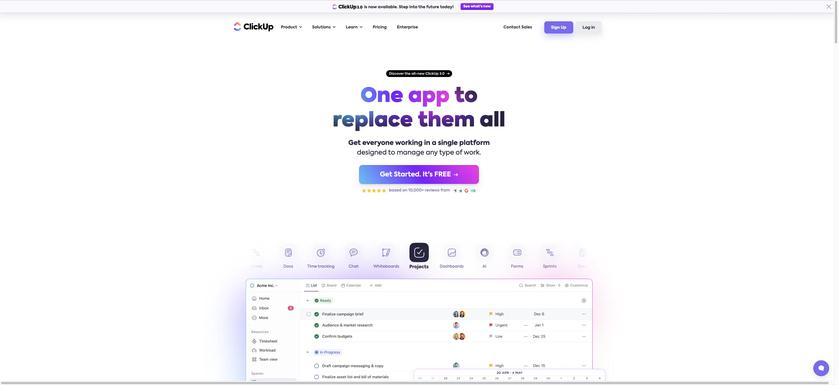 Task type: locate. For each thing, give the bounding box(es) containing it.
projects button
[[403, 243, 436, 272]]

1 vertical spatial to
[[388, 150, 395, 156]]

1 time tracking button from the left
[[305, 245, 338, 272]]

chat button
[[338, 245, 370, 272]]

docs button
[[272, 245, 305, 272], [567, 245, 599, 272]]

1 horizontal spatial docs button
[[567, 245, 599, 272]]

time tracking
[[308, 265, 335, 269], [602, 265, 629, 269]]

to
[[455, 87, 478, 107], [388, 150, 395, 156]]

0 vertical spatial in
[[592, 26, 595, 30]]

2 docs from the left
[[578, 265, 588, 269]]

1 docs button from the left
[[272, 245, 305, 272]]

ai
[[483, 265, 487, 269]]

1 horizontal spatial docs
[[578, 265, 588, 269]]

0 horizontal spatial forms button
[[207, 245, 239, 272]]

0 horizontal spatial docs button
[[272, 245, 305, 272]]

0 horizontal spatial in
[[425, 140, 431, 147]]

in
[[592, 26, 595, 30], [425, 140, 431, 147]]

2 time from the left
[[602, 265, 612, 269]]

sprints for second "sprints" button from the left
[[543, 265, 557, 269]]

learn
[[346, 25, 358, 29]]

2 forms from the left
[[511, 265, 524, 269]]

0 horizontal spatial tracking
[[318, 265, 335, 269]]

product button
[[278, 22, 305, 33]]

up
[[561, 26, 567, 30]]

close button image
[[827, 4, 832, 9]]

contact sales button
[[501, 22, 535, 33]]

the
[[419, 5, 426, 9]]

1 forms button from the left
[[207, 245, 239, 272]]

log in link
[[576, 21, 602, 34]]

new
[[484, 5, 491, 8]]

started.
[[394, 172, 421, 178]]

time
[[308, 265, 317, 269], [602, 265, 612, 269]]

get up the designed
[[349, 140, 361, 147]]

to inside the "one app to replace them all"
[[455, 87, 478, 107]]

1 docs from the left
[[284, 265, 293, 269]]

contact
[[504, 25, 521, 29]]

1 horizontal spatial sprints button
[[534, 245, 567, 272]]

sprints
[[249, 265, 263, 269], [543, 265, 557, 269]]

1 sprints button from the left
[[239, 245, 272, 272]]

all
[[480, 111, 506, 131]]

see what's new
[[464, 5, 491, 8]]

see
[[464, 5, 470, 8]]

0 vertical spatial to
[[455, 87, 478, 107]]

0 horizontal spatial sprints
[[249, 265, 263, 269]]

1 horizontal spatial forms button
[[501, 245, 534, 272]]

1 horizontal spatial time tracking
[[602, 265, 629, 269]]

0 horizontal spatial time tracking button
[[305, 245, 338, 272]]

2 sprints from the left
[[543, 265, 557, 269]]

2 docs button from the left
[[567, 245, 599, 272]]

1 horizontal spatial to
[[455, 87, 478, 107]]

1 sprints from the left
[[249, 265, 263, 269]]

available.
[[378, 5, 398, 9]]

contact sales
[[504, 25, 532, 29]]

single
[[438, 140, 458, 147]]

1 horizontal spatial time
[[602, 265, 612, 269]]

forms button
[[207, 245, 239, 272], [501, 245, 534, 272]]

one
[[361, 87, 404, 107]]

get up based
[[380, 172, 393, 178]]

get
[[349, 140, 361, 147], [380, 172, 393, 178]]

working
[[396, 140, 423, 147]]

log
[[583, 26, 591, 30]]

in left a
[[425, 140, 431, 147]]

whiteboards
[[374, 265, 400, 269]]

sprints button
[[239, 245, 272, 272], [534, 245, 567, 272]]

1 horizontal spatial forms
[[511, 265, 524, 269]]

1 vertical spatial get
[[380, 172, 393, 178]]

0 horizontal spatial sprints button
[[239, 245, 272, 272]]

enterprise link
[[394, 22, 421, 33]]

is now available. step into the future today!
[[364, 5, 454, 9]]

2 forms button from the left
[[501, 245, 534, 272]]

a
[[432, 140, 437, 147]]

clickup 3.0 image
[[333, 4, 363, 10]]

1 horizontal spatial tracking
[[613, 265, 629, 269]]

time tracking button
[[305, 245, 338, 272], [599, 245, 632, 272]]

type
[[440, 150, 454, 156]]

dashboards
[[440, 265, 464, 269]]

1 horizontal spatial time tracking button
[[599, 245, 632, 272]]

sprints for first "sprints" button from the left
[[249, 265, 263, 269]]

0 horizontal spatial time
[[308, 265, 317, 269]]

0 horizontal spatial get
[[349, 140, 361, 147]]

1 horizontal spatial in
[[592, 26, 595, 30]]

get inside button
[[380, 172, 393, 178]]

0 horizontal spatial forms
[[217, 265, 229, 269]]

sign up
[[552, 26, 567, 30]]

of
[[456, 150, 463, 156]]

docs
[[284, 265, 293, 269], [578, 265, 588, 269]]

dashboards button
[[436, 245, 468, 272]]

get everyone working in a single platform
[[349, 140, 490, 147]]

five stars image
[[362, 189, 387, 193]]

manage
[[397, 150, 425, 156]]

sign up button
[[545, 21, 574, 34]]

step
[[399, 5, 409, 9]]

2 sprints button from the left
[[534, 245, 567, 272]]

1 vertical spatial in
[[425, 140, 431, 147]]

log in
[[583, 26, 595, 30]]

0 horizontal spatial docs
[[284, 265, 293, 269]]

1 horizontal spatial sprints
[[543, 265, 557, 269]]

1 time from the left
[[308, 265, 317, 269]]

2 time tracking from the left
[[602, 265, 629, 269]]

app
[[409, 87, 450, 107]]

on
[[403, 189, 408, 193]]

0 horizontal spatial time tracking
[[308, 265, 335, 269]]

in right log
[[592, 26, 595, 30]]

docs for 2nd docs button from left
[[578, 265, 588, 269]]

tracking
[[318, 265, 335, 269], [613, 265, 629, 269]]

0 vertical spatial get
[[349, 140, 361, 147]]

forms
[[217, 265, 229, 269], [511, 265, 524, 269]]

1 horizontal spatial get
[[380, 172, 393, 178]]



Task type: vqa. For each thing, say whether or not it's contained in the screenshot.
ClickUp 3.0 Image
yes



Task type: describe. For each thing, give the bounding box(es) containing it.
docs for 1st docs button from left
[[284, 265, 293, 269]]

sales
[[522, 25, 532, 29]]

replace
[[333, 111, 413, 131]]

get for get started. it's free
[[380, 172, 393, 178]]

now
[[369, 5, 377, 9]]

pricing link
[[370, 22, 390, 33]]

based
[[389, 189, 402, 193]]

designed to manage any type of work.
[[357, 150, 481, 156]]

solutions button
[[310, 22, 339, 33]]

whiteboards button
[[370, 245, 403, 272]]

0 horizontal spatial to
[[388, 150, 395, 156]]

1 tracking from the left
[[318, 265, 335, 269]]

chat
[[349, 265, 359, 269]]

it's
[[423, 172, 433, 178]]

clickup image
[[232, 21, 274, 32]]

get for get everyone working in a single platform
[[349, 140, 361, 147]]

based on 10,000+ reviews from
[[389, 189, 451, 193]]

everyone
[[363, 140, 394, 147]]

see what's new link
[[461, 3, 494, 10]]

solutions
[[312, 25, 331, 29]]

reviews
[[425, 189, 440, 193]]

free
[[435, 172, 451, 178]]

ai button
[[468, 245, 501, 272]]

get started. it's free
[[380, 172, 451, 178]]

2 time tracking button from the left
[[599, 245, 632, 272]]

pricing
[[373, 25, 387, 29]]

them
[[418, 111, 475, 131]]

sign
[[552, 26, 560, 30]]

product
[[281, 25, 297, 29]]

learn button
[[343, 22, 366, 33]]

today!
[[440, 5, 454, 9]]

any
[[426, 150, 438, 156]]

1 time tracking from the left
[[308, 265, 335, 269]]

get started. it's free button
[[359, 165, 479, 184]]

into
[[410, 5, 418, 9]]

is
[[364, 5, 368, 9]]

projects image
[[407, 363, 613, 386]]

1 forms from the left
[[217, 265, 229, 269]]

discover the all-new clickup 3.0 image
[[386, 70, 452, 77]]

what's
[[471, 5, 483, 8]]

2 tracking from the left
[[613, 265, 629, 269]]

enterprise
[[397, 25, 418, 29]]

from
[[441, 189, 451, 193]]

projects
[[410, 265, 429, 270]]

future
[[427, 5, 439, 9]]

designed
[[357, 150, 387, 156]]

work.
[[464, 150, 481, 156]]

10,000+
[[409, 189, 424, 193]]

platform
[[460, 140, 490, 147]]

one app to replace them all
[[333, 87, 506, 131]]

store reviews image
[[453, 189, 476, 193]]



